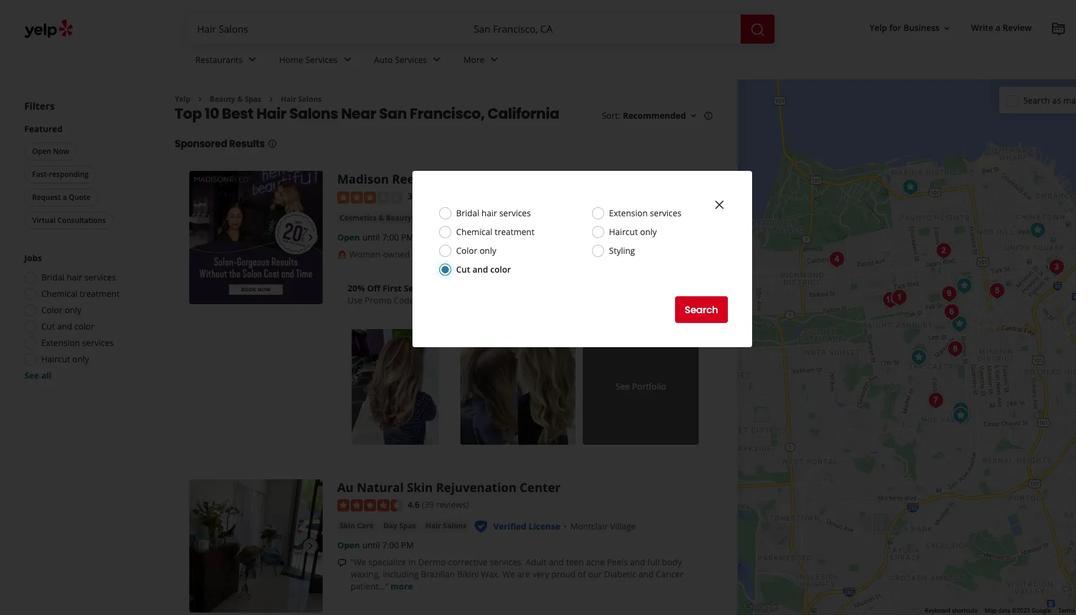 Task type: vqa. For each thing, say whether or not it's contained in the screenshot.
Explore Recent Activity Section section
no



Task type: locate. For each thing, give the bounding box(es) containing it.
open until 7:00 pm up specialize
[[337, 540, 414, 552]]

salon mio mio image
[[924, 389, 948, 413]]

1 horizontal spatial see
[[616, 381, 630, 393]]

0 horizontal spatial extension
[[41, 337, 80, 349]]

extension up all
[[41, 337, 80, 349]]

extension
[[609, 207, 648, 219], [41, 337, 80, 349]]

1 vertical spatial cut
[[41, 321, 55, 332]]

user actions element
[[860, 15, 1076, 90]]

spas right 10
[[245, 94, 261, 104]]

1 horizontal spatial 24 chevron down v2 image
[[340, 52, 355, 67]]

wax.
[[481, 569, 500, 581]]

1 vertical spatial skin
[[340, 521, 355, 532]]

0 horizontal spatial 16 chevron right v2 image
[[195, 95, 205, 104]]

owned
[[383, 249, 410, 260]]

fast-responding button
[[24, 166, 97, 184]]

4.6 star rating image
[[337, 500, 403, 512]]

steel + lacquer image
[[985, 279, 1009, 303]]

treatment inside search dialog
[[495, 226, 535, 238]]

0 vertical spatial verified license button
[[515, 213, 582, 224]]

yelp left 10
[[175, 94, 190, 104]]

1 vertical spatial 24 verified filled v2 image
[[474, 520, 488, 534]]

& left save
[[479, 295, 485, 306]]

0 vertical spatial chemical
[[456, 226, 493, 238]]

waxing,
[[351, 569, 381, 581]]

1 vertical spatial 7:00
[[382, 540, 399, 552]]

open until 7:00 pm
[[337, 232, 414, 243], [337, 540, 414, 552]]

1 vertical spatial a
[[63, 192, 67, 203]]

cosmetics
[[340, 213, 377, 223]]

color only inside search dialog
[[456, 245, 496, 257]]

bridal hair services down bar
[[456, 207, 531, 219]]

body
[[662, 557, 682, 569]]

haircut only inside search dialog
[[609, 226, 657, 238]]

1 horizontal spatial extension services
[[609, 207, 682, 219]]

0 horizontal spatial search
[[685, 303, 718, 317]]

1 vertical spatial hayes
[[592, 213, 616, 224]]

hair salons link
[[281, 94, 322, 104], [445, 212, 491, 224], [423, 521, 469, 533]]

near
[[341, 104, 376, 124]]

1 horizontal spatial search
[[1023, 94, 1050, 106]]

pm for natural
[[401, 540, 414, 552]]

hayes
[[521, 171, 557, 188], [592, 213, 616, 224]]

are
[[517, 569, 530, 581]]

google
[[1032, 608, 1051, 615]]

a inside write a review link
[[996, 22, 1001, 34]]

None search field
[[187, 15, 777, 44]]

hair down home
[[281, 94, 296, 104]]

0 vertical spatial spas
[[245, 94, 261, 104]]

sponsored
[[175, 137, 227, 151]]

0 vertical spatial color only
[[456, 245, 496, 257]]

hair salons link up 16 certified professionals v2 icon at the top left of the page
[[445, 212, 491, 224]]

20%
[[348, 283, 365, 294], [508, 295, 525, 306]]

see portfolio link
[[583, 329, 699, 445]]

salons left near
[[289, 104, 338, 124]]

search inside button
[[685, 303, 718, 317]]

24 verified filled v2 image
[[496, 212, 510, 226], [474, 520, 488, 534]]

1 vertical spatial hair salons
[[448, 213, 489, 223]]

4.6 (39 reviews)
[[408, 499, 469, 511]]

20% up use
[[348, 283, 365, 294]]

1 horizontal spatial beauty
[[386, 213, 412, 223]]

haircut
[[609, 226, 638, 238], [41, 354, 70, 365]]

24 chevron down v2 image
[[245, 52, 260, 67], [340, 52, 355, 67], [430, 52, 444, 67]]

haircut only down hayes valley
[[609, 226, 657, 238]]

haircut up all
[[41, 354, 70, 365]]

open now
[[32, 146, 69, 157]]

restaurants
[[195, 54, 243, 65]]

1 24 chevron down v2 image from the left
[[245, 52, 260, 67]]

chemical
[[456, 226, 493, 238], [41, 288, 78, 300]]

0 vertical spatial until
[[362, 232, 380, 243]]

1 horizontal spatial color only
[[456, 245, 496, 257]]

valley up styling
[[619, 213, 642, 224]]

more link
[[391, 581, 413, 593]]

1 vertical spatial haircut
[[41, 354, 70, 365]]

'newclient20'
[[416, 295, 477, 306]]

verified license for center
[[493, 521, 560, 533]]

verified license up professionals
[[515, 213, 582, 224]]

adult
[[526, 557, 547, 569]]

skin left care
[[340, 521, 355, 532]]

0 horizontal spatial 24 verified filled v2 image
[[474, 520, 488, 534]]

0 horizontal spatial see
[[24, 370, 39, 382]]

open for madison
[[337, 232, 360, 243]]

madison reed hair color bar - hayes valley image
[[189, 171, 323, 305], [952, 274, 976, 298]]

next image
[[303, 539, 318, 554]]

16 chevron right v2 image for hair salons
[[266, 95, 276, 104]]

1 7:00 from the top
[[382, 232, 399, 243]]

quote
[[69, 192, 91, 203]]

beauty down 3.2
[[386, 213, 412, 223]]

hair inside option group
[[67, 272, 82, 283]]

business
[[904, 22, 940, 34]]

open up 16 women owned v2 image at the top left of the page
[[337, 232, 360, 243]]

24 chevron down v2 image inside the restaurants link
[[245, 52, 260, 67]]

0 vertical spatial hayes
[[521, 171, 557, 188]]

yelp for business
[[870, 22, 940, 34]]

bridal hair services down jobs
[[41, 272, 116, 283]]

20% right save
[[508, 295, 525, 306]]

open up 16 speech v2 "icon"
[[337, 540, 360, 552]]

see inside the see portfolio 'link'
[[616, 381, 630, 393]]

1 vertical spatial cut and color
[[41, 321, 94, 332]]

1 services from the left
[[305, 54, 338, 65]]

cosmetics & beauty supply button
[[337, 212, 440, 224]]

california
[[488, 104, 559, 124]]

salons down reviews)
[[443, 521, 467, 532]]

color left bar
[[454, 171, 486, 188]]

1 16 chevron right v2 image from the left
[[195, 95, 205, 104]]

"we specialize in dermo-corrective services. adult and teen acne peels and full body waxing, including brazilian bikini wax. we are very proud of our diabetic and cancer patient…"
[[351, 557, 683, 593]]

0 vertical spatial 24 verified filled v2 image
[[496, 212, 510, 226]]

hair salons up 16 certified professionals v2 icon at the top left of the page
[[448, 213, 489, 223]]

0 vertical spatial extension
[[609, 207, 648, 219]]

1 vertical spatial extension services
[[41, 337, 114, 349]]

skin up 4.6
[[407, 480, 433, 496]]

verified up "services."
[[493, 521, 527, 533]]

extension services up all
[[41, 337, 114, 349]]

1 vertical spatial bridal
[[41, 272, 64, 283]]

beauty right top
[[210, 94, 235, 104]]

spas
[[245, 94, 261, 104], [399, 521, 416, 532]]

1 open until 7:00 pm from the top
[[337, 232, 414, 243]]

0 horizontal spatial chemical treatment
[[41, 288, 120, 300]]

24 chevron down v2 image left the 'auto' at the top of the page
[[340, 52, 355, 67]]

1 horizontal spatial chemical treatment
[[456, 226, 535, 238]]

color inside search dialog
[[456, 245, 477, 257]]

verified license button up adult
[[493, 521, 560, 533]]

1 vertical spatial open
[[337, 232, 360, 243]]

0 horizontal spatial hayes
[[521, 171, 557, 188]]

see inside option group
[[24, 370, 39, 382]]

open
[[32, 146, 51, 157], [337, 232, 360, 243], [337, 540, 360, 552]]

2 pm from the top
[[401, 540, 414, 552]]

spas right the day at bottom
[[399, 521, 416, 532]]

color only inside option group
[[41, 305, 81, 316]]

and
[[473, 264, 488, 275], [57, 321, 72, 332], [549, 557, 564, 569], [630, 557, 645, 569], [639, 569, 654, 581]]

1 horizontal spatial 24 verified filled v2 image
[[496, 212, 510, 226]]

hair salons button for middle hair salons link
[[445, 212, 491, 224]]

a for write
[[996, 22, 1001, 34]]

16 chevron right v2 image right yelp link
[[195, 95, 205, 104]]

1 vertical spatial bridal hair services
[[41, 272, 116, 283]]

2 services from the left
[[395, 54, 427, 65]]

little sparrow salon & barber image
[[887, 286, 912, 310]]

professionals
[[520, 249, 573, 260]]

skin inside button
[[340, 521, 355, 532]]

3 24 chevron down v2 image from the left
[[430, 52, 444, 67]]

code salon image
[[1044, 255, 1069, 280]]

24 verified filled v2 image for color
[[496, 212, 510, 226]]

0 vertical spatial a
[[996, 22, 1001, 34]]

1 horizontal spatial services
[[395, 54, 427, 65]]

hayes right '-'
[[521, 171, 557, 188]]

color only up save
[[456, 245, 496, 257]]

chemical treatment inside search dialog
[[456, 226, 535, 238]]

chemical down jobs
[[41, 288, 78, 300]]

sponsored results
[[175, 137, 265, 151]]

until up women-
[[362, 232, 380, 243]]

1 vertical spatial beauty
[[386, 213, 412, 223]]

services right the 'auto' at the top of the page
[[395, 54, 427, 65]]

1 horizontal spatial cut
[[456, 264, 470, 275]]

1 horizontal spatial chemical
[[456, 226, 493, 238]]

cut and color down 16 certified professionals v2 icon at the top left of the page
[[456, 264, 511, 275]]

virtual
[[32, 215, 56, 226]]

hair down virtual consultations "button"
[[67, 272, 82, 283]]

extension up styling
[[609, 207, 648, 219]]

0 horizontal spatial services
[[305, 54, 338, 65]]

0 vertical spatial cut
[[456, 264, 470, 275]]

24 verified filled v2 image up certified
[[496, 212, 510, 226]]

1 horizontal spatial treatment
[[495, 226, 535, 238]]

color only down jobs
[[41, 305, 81, 316]]

verified license button up professionals
[[515, 213, 582, 224]]

©2023
[[1012, 608, 1030, 615]]

0 horizontal spatial bridal hair services
[[41, 272, 116, 283]]

0 vertical spatial open until 7:00 pm
[[337, 232, 414, 243]]

1 vertical spatial search
[[685, 303, 718, 317]]

7:00
[[382, 232, 399, 243], [382, 540, 399, 552]]

services right home
[[305, 54, 338, 65]]

hair salons button up 16 certified professionals v2 icon at the top left of the page
[[445, 212, 491, 224]]

our
[[588, 569, 602, 581]]

see left all
[[24, 370, 39, 382]]

& right 'owned'
[[412, 249, 418, 260]]

0 vertical spatial verified license
[[515, 213, 582, 224]]

1 vertical spatial pm
[[401, 540, 414, 552]]

1 horizontal spatial haircut only
[[609, 226, 657, 238]]

0 vertical spatial yelp
[[870, 22, 887, 34]]

2 horizontal spatial 24 chevron down v2 image
[[430, 52, 444, 67]]

0 horizontal spatial color only
[[41, 305, 81, 316]]

0 horizontal spatial haircut
[[41, 354, 70, 365]]

24 chevron down v2 image right auto services
[[430, 52, 444, 67]]

7:00 for reed
[[382, 232, 399, 243]]

yelp inside 'button'
[[870, 22, 887, 34]]

24 chevron down v2 image
[[487, 52, 502, 67]]

a left quote
[[63, 192, 67, 203]]

option group
[[21, 252, 150, 382]]

google image
[[741, 600, 781, 616]]

color
[[490, 264, 511, 275], [74, 321, 94, 332]]

0 vertical spatial extension services
[[609, 207, 682, 219]]

fast-responding
[[32, 169, 89, 180]]

chemical treatment down jobs
[[41, 288, 120, 300]]

0 vertical spatial open
[[32, 146, 51, 157]]

until
[[362, 232, 380, 243], [362, 540, 380, 552]]

& right 'cosmetics'
[[379, 213, 384, 223]]

hair salons button down reviews)
[[423, 521, 469, 533]]

cut up all
[[41, 321, 55, 332]]

1 horizontal spatial hayes
[[592, 213, 616, 224]]

acne
[[586, 557, 605, 569]]

chemical inside search dialog
[[456, 226, 493, 238]]

reviews)
[[436, 499, 469, 511]]

1 horizontal spatial a
[[996, 22, 1001, 34]]

7:00 for natural
[[382, 540, 399, 552]]

hair salons down reviews)
[[426, 521, 467, 532]]

& inside "button"
[[379, 213, 384, 223]]

1 slideshow element from the top
[[189, 171, 323, 305]]

madison reed hair color bar - hayes valley image inside map region
[[952, 274, 976, 298]]

bridal down madison reed hair color bar - hayes valley
[[456, 207, 479, 219]]

see left portfolio
[[616, 381, 630, 393]]

hair
[[482, 207, 497, 219], [67, 272, 82, 283]]

haircut down hayes valley
[[609, 226, 638, 238]]

2 16 chevron right v2 image from the left
[[266, 95, 276, 104]]

shortcuts
[[952, 608, 978, 615]]

24 verified filled v2 image up corrective at the left of page
[[474, 520, 488, 534]]

featured group
[[22, 123, 150, 232]]

slideshow element
[[189, 171, 323, 305], [189, 480, 323, 613]]

request a quote button
[[24, 189, 99, 207]]

1 horizontal spatial spas
[[399, 521, 416, 532]]

2 7:00 from the top
[[382, 540, 399, 552]]

hair salons link down reviews)
[[423, 521, 469, 533]]

verified up certified professionals
[[515, 213, 548, 224]]

treatment
[[495, 226, 535, 238], [80, 288, 120, 300]]

0 vertical spatial 20%
[[348, 283, 365, 294]]

3.2 star rating image
[[337, 192, 403, 204]]

10
[[205, 104, 219, 124]]

verified for bar
[[515, 213, 548, 224]]

haircut only
[[609, 226, 657, 238], [41, 354, 89, 365]]

verified license
[[515, 213, 582, 224], [493, 521, 560, 533]]

4.6
[[408, 499, 420, 511]]

brazilian
[[421, 569, 455, 581]]

0 horizontal spatial a
[[63, 192, 67, 203]]

until down care
[[362, 540, 380, 552]]

pm
[[401, 232, 414, 243], [401, 540, 414, 552]]

color
[[454, 171, 486, 188], [456, 245, 477, 257], [41, 305, 62, 316]]

7:00 up specialize
[[382, 540, 399, 552]]

2 until from the top
[[362, 540, 380, 552]]

restaurants link
[[186, 44, 270, 79]]

24 verified filled v2 image for rejuvenation
[[474, 520, 488, 534]]

0 vertical spatial hair
[[482, 207, 497, 219]]

color left certified
[[456, 245, 477, 257]]

beauty
[[210, 94, 235, 104], [386, 213, 412, 223]]

2 vertical spatial hair salons
[[426, 521, 467, 532]]

0 vertical spatial chemical treatment
[[456, 226, 535, 238]]

extension services inside search dialog
[[609, 207, 682, 219]]

0 vertical spatial pm
[[401, 232, 414, 243]]

service
[[404, 283, 434, 294]]

chemical treatment up certified
[[456, 226, 535, 238]]

write a review link
[[966, 17, 1037, 39]]

services
[[499, 207, 531, 219], [650, 207, 682, 219], [84, 272, 116, 283], [82, 337, 114, 349]]

hayes valley
[[592, 213, 642, 224]]

hair down bar
[[482, 207, 497, 219]]

hair up 16 info v2 image
[[256, 104, 286, 124]]

bridal down jobs
[[41, 272, 64, 283]]

and inside search dialog
[[473, 264, 488, 275]]

responding
[[49, 169, 89, 180]]

francisco,
[[410, 104, 485, 124]]

salons
[[298, 94, 322, 104], [289, 104, 338, 124], [465, 213, 489, 223], [443, 521, 467, 532]]

1 horizontal spatial bridal
[[456, 207, 479, 219]]

1 horizontal spatial 20%
[[508, 295, 525, 306]]

haircut only up all
[[41, 354, 89, 365]]

1 horizontal spatial yelp
[[870, 22, 887, 34]]

hayes up styling
[[592, 213, 616, 224]]

day spas button
[[381, 521, 418, 533]]

yelp link
[[175, 94, 190, 104]]

0 vertical spatial bridal hair services
[[456, 207, 531, 219]]

hair salons down home services
[[281, 94, 322, 104]]

search for search as map
[[1023, 94, 1050, 106]]

0 vertical spatial cut and color
[[456, 264, 511, 275]]

0 vertical spatial 7:00
[[382, 232, 399, 243]]

24 chevron down v2 image for auto services
[[430, 52, 444, 67]]

open until 7:00 pm up women-
[[337, 232, 414, 243]]

montclair
[[570, 521, 608, 533]]

extension inside search dialog
[[609, 207, 648, 219]]

0 vertical spatial haircut
[[609, 226, 638, 238]]

license up professionals
[[551, 213, 582, 224]]

0 horizontal spatial chemical
[[41, 288, 78, 300]]

1 until from the top
[[362, 232, 380, 243]]

hair salons for middle hair salons link's hair salons button
[[448, 213, 489, 223]]

1 vertical spatial color
[[74, 321, 94, 332]]

0 vertical spatial hair salons link
[[281, 94, 322, 104]]

a right write
[[996, 22, 1001, 34]]

pm up in
[[401, 540, 414, 552]]

valley up hayes valley
[[560, 171, 597, 188]]

verified license for bar
[[515, 213, 582, 224]]

bridal hair services
[[456, 207, 531, 219], [41, 272, 116, 283]]

2 vertical spatial open
[[337, 540, 360, 552]]

& inside 20% off first service use promo code 'newclient20' & save 20%
[[479, 295, 485, 306]]

enzi hair image
[[907, 346, 931, 370]]

verified license up adult
[[493, 521, 560, 533]]

salons down home services link
[[298, 94, 322, 104]]

we
[[503, 569, 515, 581]]

16 certified professionals v2 image
[[472, 250, 481, 260]]

1 pm from the top
[[401, 232, 414, 243]]

cut and color up all
[[41, 321, 94, 332]]

1 horizontal spatial 16 chevron right v2 image
[[266, 95, 276, 104]]

previous image
[[194, 231, 209, 245]]

keyboard
[[925, 608, 950, 615]]

license up adult
[[529, 521, 560, 533]]

0 vertical spatial haircut only
[[609, 226, 657, 238]]

16 info v2 image
[[704, 111, 713, 121]]

0 horizontal spatial treatment
[[80, 288, 120, 300]]

verified license button
[[515, 213, 582, 224], [493, 521, 560, 533]]

open left now
[[32, 146, 51, 157]]

24 chevron down v2 image right restaurants
[[245, 52, 260, 67]]

extension services
[[609, 207, 682, 219], [41, 337, 114, 349]]

hair salons link down home services
[[281, 94, 322, 104]]

0 horizontal spatial haircut only
[[41, 354, 89, 365]]

yelp left for
[[870, 22, 887, 34]]

24 chevron down v2 image inside auto services link
[[430, 52, 444, 67]]

haircut only inside option group
[[41, 354, 89, 365]]

hair
[[281, 94, 296, 104], [256, 104, 286, 124], [425, 171, 451, 188], [448, 213, 463, 223], [426, 521, 441, 532]]

a inside request a quote button
[[63, 192, 67, 203]]

1 horizontal spatial madison reed hair color bar - hayes valley image
[[952, 274, 976, 298]]

madison
[[337, 171, 389, 188]]

license for madison reed hair color bar - hayes valley
[[551, 213, 582, 224]]

1 vertical spatial treatment
[[80, 288, 120, 300]]

use
[[348, 295, 363, 306]]

yelp for yelp for business
[[870, 22, 887, 34]]

1 vertical spatial haircut only
[[41, 354, 89, 365]]

0 horizontal spatial cut and color
[[41, 321, 94, 332]]

2 open until 7:00 pm from the top
[[337, 540, 414, 552]]

extension services inside option group
[[41, 337, 114, 349]]

& right 10
[[237, 94, 243, 104]]

0 vertical spatial verified
[[515, 213, 548, 224]]

pm up women-owned & operated
[[401, 232, 414, 243]]

extension services up styling
[[609, 207, 682, 219]]

color down jobs
[[41, 305, 62, 316]]

1 vertical spatial license
[[529, 521, 560, 533]]

hair salons
[[281, 94, 322, 104], [448, 213, 489, 223], [426, 521, 467, 532]]

0 horizontal spatial skin
[[340, 521, 355, 532]]

1 vertical spatial slideshow element
[[189, 480, 323, 613]]

2 24 chevron down v2 image from the left
[[340, 52, 355, 67]]

skin
[[407, 480, 433, 496], [340, 521, 355, 532]]

1 vertical spatial extension
[[41, 337, 80, 349]]

16 chevron right v2 image for beauty & spas
[[195, 95, 205, 104]]

0 vertical spatial color
[[454, 171, 486, 188]]

hair salons button for bottommost hair salons link
[[423, 521, 469, 533]]

1 vertical spatial hair
[[67, 272, 82, 283]]

1 vertical spatial valley
[[619, 213, 642, 224]]

chemical up 16 certified professionals v2 icon at the top left of the page
[[456, 226, 493, 238]]

0 vertical spatial hair salons button
[[445, 212, 491, 224]]

open for au
[[337, 540, 360, 552]]

7:00 up 'owned'
[[382, 232, 399, 243]]

1 vertical spatial color only
[[41, 305, 81, 316]]

16 chevron right v2 image
[[195, 95, 205, 104], [266, 95, 276, 104]]

2 slideshow element from the top
[[189, 480, 323, 613]]

cut down operated
[[456, 264, 470, 275]]

16 chevron right v2 image right beauty & spas
[[266, 95, 276, 104]]

16 speech v2 image
[[337, 559, 347, 569]]

option group containing jobs
[[21, 252, 150, 382]]

24 chevron down v2 image inside home services link
[[340, 52, 355, 67]]



Task type: describe. For each thing, give the bounding box(es) containing it.
write a review
[[971, 22, 1032, 34]]

best
[[222, 104, 254, 124]]

madison reed hair color bar - hayes valley
[[337, 171, 597, 188]]

hair right the supply
[[448, 213, 463, 223]]

services for home services
[[305, 54, 338, 65]]

code
[[394, 295, 414, 306]]

care
[[357, 521, 374, 532]]

map
[[985, 608, 997, 615]]

keyboard shortcuts
[[925, 608, 978, 615]]

search button
[[675, 297, 728, 323]]

0 horizontal spatial madison reed hair color bar - hayes valley image
[[189, 171, 323, 305]]

map region
[[635, 0, 1076, 616]]

see for see portfolio
[[616, 381, 630, 393]]

search image
[[750, 22, 765, 37]]

beauty & spas
[[210, 94, 261, 104]]

episode salon & spa image
[[949, 399, 973, 423]]

yelp for business button
[[865, 17, 957, 39]]

featured
[[24, 123, 63, 135]]

all
[[41, 370, 52, 382]]

haircut inside search dialog
[[609, 226, 638, 238]]

0 horizontal spatial valley
[[560, 171, 597, 188]]

0 horizontal spatial beauty
[[210, 94, 235, 104]]

fast-
[[32, 169, 49, 180]]

au
[[337, 480, 354, 496]]

now
[[53, 146, 69, 157]]

lombard beauty salon image
[[898, 175, 922, 200]]

skin care button
[[337, 521, 376, 533]]

as
[[1052, 94, 1061, 106]]

hair inside search dialog
[[482, 207, 497, 219]]

operated
[[421, 249, 457, 260]]

results
[[229, 137, 265, 151]]

auto
[[374, 54, 393, 65]]

license for au natural skin rejuvenation center
[[529, 521, 560, 533]]

2 vertical spatial hair salons link
[[423, 521, 469, 533]]

cosmetics & beauty supply link
[[337, 212, 440, 224]]

specialize
[[368, 557, 406, 569]]

david james image
[[937, 282, 961, 306]]

until for madison
[[362, 232, 380, 243]]

map data ©2023 google
[[985, 608, 1051, 615]]

-
[[514, 171, 517, 188]]

see portfolio
[[616, 381, 666, 393]]

home services
[[279, 54, 338, 65]]

cosmetics & beauty supply
[[340, 213, 438, 223]]

yelp for yelp link
[[175, 94, 190, 104]]

1 vertical spatial hair salons link
[[445, 212, 491, 224]]

24 chevron down v2 image for home services
[[340, 52, 355, 67]]

see all button
[[24, 370, 52, 382]]

cut and color inside search dialog
[[456, 264, 511, 275]]

teen
[[566, 557, 584, 569]]

jobs
[[24, 252, 42, 264]]

first
[[383, 283, 402, 294]]

skin care
[[340, 521, 374, 532]]

2 vertical spatial color
[[41, 305, 62, 316]]

salon baobao image
[[947, 312, 972, 337]]

hong kong mona hair studio image
[[825, 248, 849, 272]]

1 horizontal spatial valley
[[619, 213, 642, 224]]

terms 
[[1058, 608, 1076, 615]]

(39
[[422, 499, 434, 511]]

village
[[610, 521, 636, 533]]

24 chevron down v2 image for restaurants
[[245, 52, 260, 67]]

au natural skin rejuvenation center
[[337, 480, 561, 496]]

1 horizontal spatial skin
[[407, 480, 433, 496]]

until for au
[[362, 540, 380, 552]]

day spas link
[[381, 521, 418, 533]]

0 horizontal spatial spas
[[245, 94, 261, 104]]

peels
[[607, 557, 628, 569]]

hair down 4.6 (39 reviews)
[[426, 521, 441, 532]]

center
[[520, 480, 561, 496]]

including
[[383, 569, 419, 581]]

skin care link
[[337, 521, 376, 533]]

cancer
[[656, 569, 683, 581]]

more link
[[454, 44, 511, 79]]

adrian elwell image
[[1026, 218, 1050, 243]]

nepenji japan center beauty clinic image
[[932, 239, 956, 263]]

au natural skin rejuvenation center link
[[337, 480, 561, 496]]

home services link
[[270, 44, 364, 79]]

slideshow element for madison
[[189, 171, 323, 305]]

previous image
[[194, 539, 209, 554]]

and inside option group
[[57, 321, 72, 332]]

open until 7:00 pm for reed
[[337, 232, 414, 243]]

verified license button for center
[[493, 521, 560, 533]]

16 women owned v2 image
[[337, 250, 347, 260]]

hair right reed at top
[[425, 171, 451, 188]]

virtual consultations button
[[24, 212, 114, 230]]

chemical treatment inside option group
[[41, 288, 120, 300]]

more
[[391, 581, 413, 593]]

cut inside option group
[[41, 321, 55, 332]]

close image
[[712, 198, 727, 212]]

business categories element
[[186, 44, 1076, 79]]

off
[[367, 283, 381, 294]]

keyboard shortcuts button
[[925, 607, 978, 616]]

chemical inside option group
[[41, 288, 78, 300]]

patient…"
[[351, 581, 388, 593]]

women-owned & operated
[[349, 249, 457, 260]]

certified
[[484, 249, 518, 260]]

cut and color inside option group
[[41, 321, 94, 332]]

color inside option group
[[74, 321, 94, 332]]

0 vertical spatial hair salons
[[281, 94, 322, 104]]

montclair village
[[570, 521, 636, 533]]

map
[[1063, 94, 1076, 106]]

dermo-
[[418, 557, 448, 569]]

search for search
[[685, 303, 718, 317]]

beauty inside "button"
[[386, 213, 412, 223]]

terms link
[[1058, 608, 1076, 615]]

proud
[[551, 569, 576, 581]]

color inside search dialog
[[490, 264, 511, 275]]

for
[[890, 22, 901, 34]]

next image
[[303, 231, 318, 245]]

reed
[[392, 171, 422, 188]]

salons up 16 certified professionals v2 icon at the top left of the page
[[465, 213, 489, 223]]

review
[[1003, 22, 1032, 34]]

"we
[[351, 557, 366, 569]]

portfolio
[[632, 381, 666, 393]]

search dialog
[[0, 0, 1076, 616]]

madison reed hair color bar - hayes valley link
[[337, 171, 597, 188]]

projects image
[[1051, 22, 1066, 36]]

verified license button for bar
[[515, 213, 582, 224]]

open until 7:00 pm for natural
[[337, 540, 414, 552]]

a for request
[[63, 192, 67, 203]]

search as map
[[1023, 94, 1076, 106]]

bridal inside search dialog
[[456, 207, 479, 219]]

cut inside search dialog
[[456, 264, 470, 275]]

lisa's lash image
[[949, 404, 973, 428]]

3.2
[[408, 191, 422, 202]]

au natural skin rejuvenation center image
[[189, 480, 323, 613]]

16 chevron down v2 image
[[942, 23, 952, 33]]

open inside open now button
[[32, 146, 51, 157]]

slideshow element for au
[[189, 480, 323, 613]]

hair salons for hair salons button associated with bottommost hair salons link
[[426, 521, 467, 532]]

auto services link
[[364, 44, 454, 79]]

services for auto services
[[395, 54, 427, 65]]

top 10 best hair salons near san francisco, california
[[175, 104, 559, 124]]

0 horizontal spatial 20%
[[348, 283, 365, 294]]

sort:
[[602, 110, 620, 122]]

top
[[175, 104, 202, 124]]

b parlor image
[[943, 337, 967, 362]]

salt salon image
[[878, 288, 902, 312]]

in
[[409, 557, 416, 569]]

virtual consultations
[[32, 215, 106, 226]]

see for see all
[[24, 370, 39, 382]]

spas inside button
[[399, 521, 416, 532]]

bikini
[[457, 569, 479, 581]]

filters
[[24, 99, 55, 113]]

beauty & spas link
[[210, 94, 261, 104]]

16 info v2 image
[[267, 139, 277, 149]]

home
[[279, 54, 303, 65]]

more
[[464, 54, 485, 65]]

studio estrada image
[[939, 300, 964, 325]]

pm for reed
[[401, 232, 414, 243]]

treatment inside option group
[[80, 288, 120, 300]]

bridal hair services inside search dialog
[[456, 207, 531, 219]]

verified for center
[[493, 521, 527, 533]]



